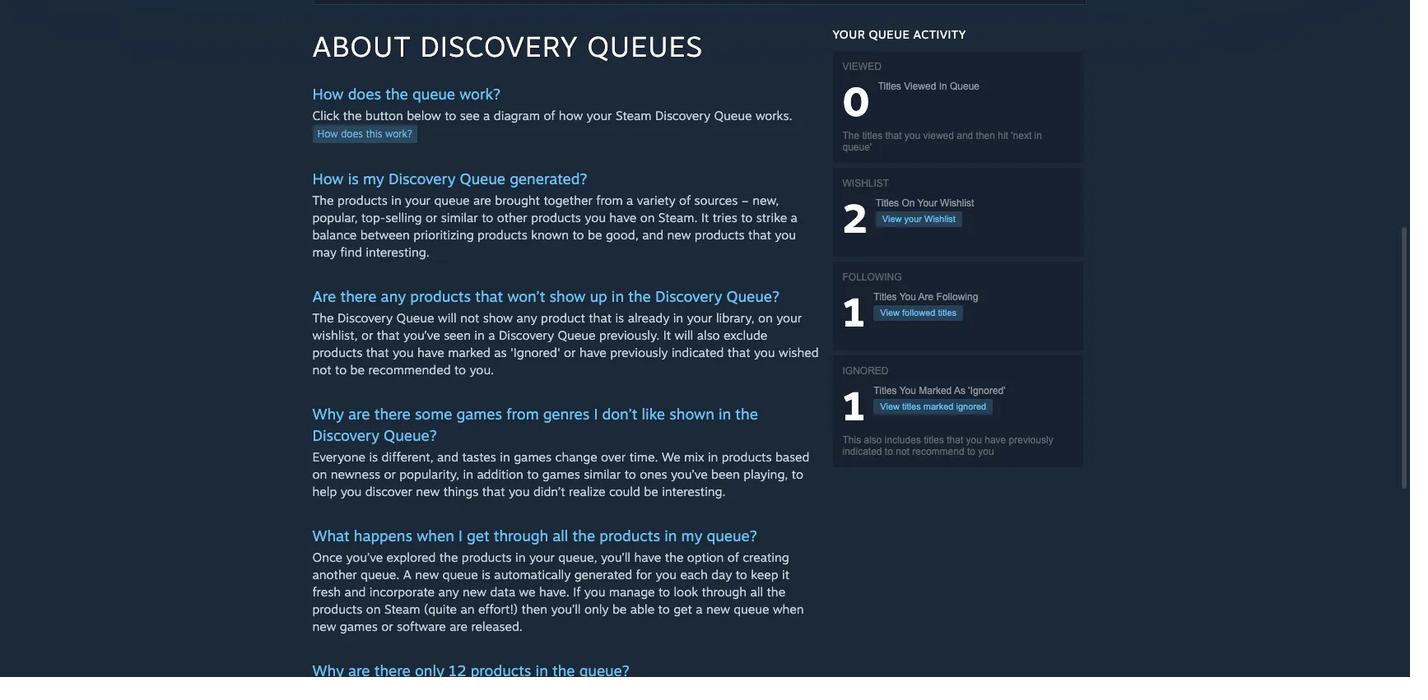 Task type: vqa. For each thing, say whether or not it's contained in the screenshot.
Overall
no



Task type: locate. For each thing, give the bounding box(es) containing it.
or
[[426, 210, 438, 226], [361, 328, 373, 343], [564, 345, 576, 361], [384, 467, 396, 483], [381, 619, 393, 635]]

be inside are there any products that won't show up in the discovery queue? the discovery queue will not show any product that is already in your library, on your wishlist, or that you've seen in a discovery queue previously. it will also exclude products that you have marked as 'ignored' or have previously indicated that you wished not to be recommended to you.
[[350, 362, 365, 378]]

'ignored' up "ignored"
[[969, 385, 1006, 397]]

your queue activity
[[833, 27, 967, 41]]

1 for ignored 1 titles you marked as 'ignored' view titles marked ignored
[[843, 381, 866, 431]]

to right "able"
[[658, 602, 670, 618]]

wishlist,
[[312, 328, 358, 343]]

have down previously.
[[580, 345, 607, 361]]

is inside why are there some games from genres i don't like shown in the discovery queue? everyone is different, and tastes in games change over time. we mix in products based on newness or popularity, in addition to games similar to ones you've been playing, to help you discover new things that you didn't realize could be interesting.
[[369, 450, 378, 465]]

titles inside the viewed 0 titles viewed in queue
[[878, 81, 902, 92]]

0 vertical spatial will
[[438, 310, 457, 326]]

and right viewed
[[957, 130, 974, 142]]

and inside the titles that you viewed and then hit 'next in queue'
[[957, 130, 974, 142]]

1 horizontal spatial interesting.
[[662, 484, 726, 500]]

1 vertical spatial wishlist
[[925, 214, 956, 224]]

titles for following 1 titles you are following view followed titles
[[874, 291, 897, 303]]

0 vertical spatial work?
[[460, 85, 501, 103]]

1 horizontal spatial you've
[[404, 328, 440, 343]]

a
[[483, 108, 490, 124], [627, 193, 633, 208], [791, 210, 798, 226], [488, 328, 495, 343], [696, 602, 703, 618]]

0 vertical spatial interesting.
[[366, 245, 430, 260]]

there inside are there any products that won't show up in the discovery queue? the discovery queue will not show any product that is already in your library, on your wishlist, or that you've seen in a discovery queue previously. it will also exclude products that you have marked as 'ignored' or have previously indicated that you wished not to be recommended to you.
[[340, 287, 377, 305]]

are
[[473, 193, 491, 208], [348, 405, 370, 423], [450, 619, 468, 635]]

titles inside following 1 titles you are following view followed titles
[[874, 291, 897, 303]]

queue up prioritizing
[[434, 193, 470, 208]]

you've
[[404, 328, 440, 343], [671, 467, 708, 483], [346, 550, 383, 566]]

be
[[588, 227, 602, 243], [350, 362, 365, 378], [644, 484, 659, 500], [613, 602, 627, 618]]

1 horizontal spatial i
[[594, 405, 598, 423]]

1 vertical spatial then
[[522, 602, 548, 618]]

the right click
[[343, 108, 362, 124]]

and
[[957, 130, 974, 142], [642, 227, 664, 243], [437, 450, 459, 465], [345, 585, 366, 600]]

is up newness
[[369, 450, 378, 465]]

i left don't
[[594, 405, 598, 423]]

a
[[403, 567, 412, 583]]

show up product
[[550, 287, 586, 305]]

i down "things"
[[459, 527, 463, 545]]

then left the hit on the top of the page
[[976, 130, 995, 142]]

view left followed
[[881, 308, 900, 318]]

queue? up "library,"
[[727, 287, 780, 305]]

on down variety
[[640, 210, 655, 226]]

1 vertical spatial any
[[517, 310, 537, 326]]

queue right in
[[950, 81, 980, 92]]

0 vertical spatial show
[[550, 287, 586, 305]]

a right see
[[483, 108, 490, 124]]

mix
[[684, 450, 704, 465]]

are up wishlist,
[[312, 287, 336, 305]]

you inside ignored 1 titles you marked as 'ignored' view titles marked ignored
[[900, 385, 916, 397]]

i
[[594, 405, 598, 423], [459, 527, 463, 545]]

not down wishlist,
[[312, 362, 332, 378]]

some
[[415, 405, 452, 423]]

1 vertical spatial there
[[374, 405, 411, 423]]

have
[[610, 210, 637, 226], [417, 345, 444, 361], [580, 345, 607, 361], [985, 435, 1006, 446], [634, 550, 661, 566]]

1 vertical spatial also
[[864, 435, 882, 446]]

1
[[843, 287, 866, 337], [843, 381, 866, 431]]

(quite
[[424, 602, 457, 618]]

your inside wishlist 2 titles on your wishlist view your wishlist
[[918, 198, 938, 209]]

you've left the "seen"
[[404, 328, 440, 343]]

1 vertical spatial interesting.
[[662, 484, 726, 500]]

there left some
[[374, 405, 411, 423]]

1 horizontal spatial queue?
[[727, 287, 780, 305]]

are there any products that won't show up in the discovery queue? the discovery queue will not show any product that is already in your library, on your wishlist, or that you've seen in a discovery queue previously. it will also exclude products that you have marked as 'ignored' or have previously indicated that you wished not to be recommended to you.
[[312, 287, 819, 378]]

1 vertical spatial you've
[[671, 467, 708, 483]]

1 vertical spatial will
[[675, 328, 694, 343]]

new down steam.
[[667, 227, 691, 243]]

on
[[902, 198, 915, 209]]

a inside are there any products that won't show up in the discovery queue? the discovery queue will not show any product that is already in your library, on your wishlist, or that you've seen in a discovery queue previously. it will also exclude products that you have marked as 'ignored' or have previously indicated that you wished not to be recommended to you.
[[488, 328, 495, 343]]

0 vertical spatial not
[[460, 310, 479, 326]]

be down ones
[[644, 484, 659, 500]]

1 you from the top
[[900, 291, 916, 303]]

then inside what happens when i get through all the products in my queue? once you've explored the products in your queue, you'll have the option of creating another queue. a new queue is automatically generated for you each day to keep it fresh and incorporate any new data we have. if you manage to look through all the products on steam (quite an effort!) then you'll only be able to get a new queue when new games or software are released.
[[522, 602, 548, 618]]

view followed titles link
[[874, 305, 963, 321]]

1 vertical spatial 1
[[843, 381, 866, 431]]

from up good,
[[596, 193, 623, 208]]

0 horizontal spatial you've
[[346, 550, 383, 566]]

and up popularity,
[[437, 450, 459, 465]]

0 vertical spatial indicated
[[672, 345, 724, 361]]

through down the day
[[702, 585, 747, 600]]

when
[[417, 527, 454, 545], [773, 602, 804, 618]]

view inside following 1 titles you are following view followed titles
[[881, 308, 900, 318]]

0 vertical spatial steam
[[616, 108, 652, 124]]

1 horizontal spatial steam
[[616, 108, 652, 124]]

in
[[1035, 130, 1042, 142], [391, 193, 402, 208], [612, 287, 624, 305], [673, 310, 684, 326], [475, 328, 485, 343], [719, 405, 731, 423], [500, 450, 510, 465], [708, 450, 718, 465], [463, 467, 474, 483], [665, 527, 677, 545], [516, 550, 526, 566]]

explored
[[387, 550, 436, 566]]

from inside how is my discovery queue generated? the products in your queue are brought together from a variety of sources – new, popular, top-selling or similar to other products you have on steam. it tries to strike a balance between prioritizing products known to be good, and new products that you may find interesting.
[[596, 193, 623, 208]]

get
[[467, 527, 490, 545], [674, 602, 692, 618]]

1 horizontal spatial of
[[679, 193, 691, 208]]

1 vertical spatial my
[[681, 527, 703, 545]]

all
[[553, 527, 568, 545], [750, 585, 763, 600]]

1 horizontal spatial also
[[864, 435, 882, 446]]

previously inside are there any products that won't show up in the discovery queue? the discovery queue will not show any product that is already in your library, on your wishlist, or that you've seen in a discovery queue previously. it will also exclude products that you have marked as 'ignored' or have previously indicated that you wished not to be recommended to you.
[[610, 345, 668, 361]]

diagram
[[494, 108, 540, 124]]

queue inside how is my discovery queue generated? the products in your queue are brought together from a variety of sources – new, popular, top-selling or similar to other products you have on steam. it tries to strike a balance between prioritizing products known to be good, and new products that you may find interesting.
[[460, 170, 506, 188]]

games
[[457, 405, 502, 423], [514, 450, 552, 465], [543, 467, 580, 483], [340, 619, 378, 635]]

are down an
[[450, 619, 468, 635]]

wishlist
[[940, 198, 974, 209], [925, 214, 956, 224]]

discovery up selling
[[389, 170, 456, 188]]

about
[[312, 29, 411, 63]]

2 horizontal spatial are
[[473, 193, 491, 208]]

i inside why are there some games from genres i don't like shown in the discovery queue? everyone is different, and tastes in games change over time. we mix in products based on newness or popularity, in addition to games similar to ones you've been playing, to help you discover new things that you didn't realize could be interesting.
[[594, 405, 598, 423]]

your right how at the top left of the page
[[587, 108, 612, 124]]

0 horizontal spatial interesting.
[[366, 245, 430, 260]]

0 vertical spatial your
[[833, 27, 865, 41]]

then
[[976, 130, 995, 142], [522, 602, 548, 618]]

from inside why are there some games from genres i don't like shown in the discovery queue? everyone is different, and tastes in games change over time. we mix in products based on newness or popularity, in addition to games similar to ones you've been playing, to help you discover new things that you didn't realize could be interesting.
[[507, 405, 539, 423]]

is inside how is my discovery queue generated? the products in your queue are brought together from a variety of sources – new, popular, top-selling or similar to other products you have on steam. it tries to strike a balance between prioritizing products known to be good, and new products that you may find interesting.
[[348, 170, 359, 188]]

is
[[348, 170, 359, 188], [615, 310, 624, 326], [369, 450, 378, 465], [482, 567, 491, 583]]

software
[[397, 619, 446, 635]]

you inside following 1 titles you are following view followed titles
[[900, 291, 916, 303]]

queue inside how does the queue work? click the button below to see a diagram of how your steam discovery queue works. how does this work?
[[412, 85, 455, 103]]

when up explored
[[417, 527, 454, 545]]

titles left viewed
[[878, 81, 902, 92]]

have inside the 'this also includes titles that you have previously indicated to not recommend to you'
[[985, 435, 1006, 446]]

you for ignored 1 titles you marked as 'ignored' view titles marked ignored
[[900, 385, 916, 397]]

wishlist down the titles that you viewed and then hit 'next in queue'
[[925, 214, 956, 224]]

indicated inside the 'this also includes titles that you have previously indicated to not recommend to you'
[[843, 446, 882, 458]]

are inside are there any products that won't show up in the discovery queue? the discovery queue will not show any product that is already in your library, on your wishlist, or that you've seen in a discovery queue previously. it will also exclude products that you have marked as 'ignored' or have previously indicated that you wished not to be recommended to you.
[[312, 287, 336, 305]]

tastes
[[462, 450, 496, 465]]

discovery up everyone
[[312, 427, 380, 445]]

be inside how is my discovery queue generated? the products in your queue are brought together from a variety of sources – new, popular, top-selling or similar to other products you have on steam. it tries to strike a balance between prioritizing products known to be good, and new products that you may find interesting.
[[588, 227, 602, 243]]

1 vertical spatial view
[[881, 308, 900, 318]]

1 horizontal spatial any
[[438, 585, 459, 600]]

queue? up different,
[[384, 427, 437, 445]]

or inside what happens when i get through all the products in my queue? once you've explored the products in your queue, you'll have the option of creating another queue. a new queue is automatically generated for you each day to keep it fresh and incorporate any new data we have. if you manage to look through all the products on steam (quite an effort!) then you'll only be able to get a new queue when new games or software are released.
[[381, 619, 393, 635]]

titles inside wishlist 2 titles on your wishlist view your wishlist
[[876, 198, 899, 209]]

view down on
[[883, 214, 902, 224]]

may
[[312, 245, 337, 260]]

products up top-
[[338, 193, 388, 208]]

and down steam.
[[642, 227, 664, 243]]

titles down the following
[[874, 291, 897, 303]]

get down look
[[674, 602, 692, 618]]

your inside wishlist 2 titles on your wishlist view your wishlist
[[905, 214, 922, 224]]

0 horizontal spatial 'ignored'
[[511, 345, 560, 361]]

a left variety
[[627, 193, 633, 208]]

queue
[[869, 27, 910, 41], [950, 81, 980, 92], [714, 108, 752, 124], [460, 170, 506, 188], [396, 310, 434, 326], [558, 328, 596, 343]]

be left good,
[[588, 227, 602, 243]]

0 vertical spatial of
[[544, 108, 555, 124]]

1 vertical spatial 'ignored'
[[969, 385, 1006, 397]]

view up includes
[[881, 402, 900, 412]]

it inside are there any products that won't show up in the discovery queue? the discovery queue will not show any product that is already in your library, on your wishlist, or that you've seen in a discovery queue previously. it will also exclude products that you have marked as 'ignored' or have previously indicated that you wished not to be recommended to you.
[[663, 328, 671, 343]]

0 vertical spatial 1
[[843, 287, 866, 337]]

0 horizontal spatial are
[[348, 405, 370, 423]]

0 horizontal spatial i
[[459, 527, 463, 545]]

titles inside the 'this also includes titles that you have previously indicated to not recommend to you'
[[924, 435, 944, 446]]

or up prioritizing
[[426, 210, 438, 226]]

that inside why are there some games from genres i don't like shown in the discovery queue? everyone is different, and tastes in games change over time. we mix in products based on newness or popularity, in addition to games similar to ones you've been playing, to help you discover new things that you didn't realize could be interesting.
[[482, 484, 505, 500]]

any up (quite
[[438, 585, 459, 600]]

2 vertical spatial view
[[881, 402, 900, 412]]

0 horizontal spatial my
[[363, 170, 384, 188]]

the
[[386, 85, 408, 103], [343, 108, 362, 124], [628, 287, 651, 305], [736, 405, 758, 423], [573, 527, 595, 545], [440, 550, 458, 566], [665, 550, 684, 566], [767, 585, 786, 600]]

everyone
[[312, 450, 366, 465]]

1 horizontal spatial your
[[918, 198, 938, 209]]

1 inside ignored 1 titles you marked as 'ignored' view titles marked ignored
[[843, 381, 866, 431]]

that inside the 'this also includes titles that you have previously indicated to not recommend to you'
[[947, 435, 964, 446]]

are right why
[[348, 405, 370, 423]]

1 vertical spatial marked
[[924, 402, 954, 412]]

1 vertical spatial the
[[312, 193, 334, 208]]

2
[[843, 194, 868, 243]]

1 vertical spatial you
[[900, 385, 916, 397]]

and inside why are there some games from genres i don't like shown in the discovery queue? everyone is different, and tastes in games change over time. we mix in products based on newness or popularity, in addition to games similar to ones you've been playing, to help you discover new things that you didn't realize could be interesting.
[[437, 450, 459, 465]]

of left how at the top left of the page
[[544, 108, 555, 124]]

option
[[687, 550, 724, 566]]

0 horizontal spatial all
[[553, 527, 568, 545]]

are inside following 1 titles you are following view followed titles
[[919, 291, 934, 303]]

titles right includes
[[924, 435, 944, 446]]

2 vertical spatial not
[[896, 446, 910, 458]]

interesting. down the mix
[[662, 484, 726, 500]]

not up the "seen"
[[460, 310, 479, 326]]

2 vertical spatial how
[[312, 170, 344, 188]]

when down it
[[773, 602, 804, 618]]

you've inside are there any products that won't show up in the discovery queue? the discovery queue will not show any product that is already in your library, on your wishlist, or that you've seen in a discovery queue previously. it will also exclude products that you have marked as 'ignored' or have previously indicated that you wished not to be recommended to you.
[[404, 328, 440, 343]]

be down wishlist,
[[350, 362, 365, 378]]

queue?
[[727, 287, 780, 305], [384, 427, 437, 445]]

0 horizontal spatial of
[[544, 108, 555, 124]]

0 horizontal spatial queue?
[[384, 427, 437, 445]]

marked
[[919, 385, 952, 397]]

1 vertical spatial work?
[[385, 128, 412, 140]]

on inside what happens when i get through all the products in my queue? once you've explored the products in your queue, you'll have the option of creating another queue. a new queue is automatically generated for you each day to keep it fresh and incorporate any new data we have. if you manage to look through all the products on steam (quite an effort!) then you'll only be able to get a new queue when new games or software are released.
[[366, 602, 381, 618]]

interesting. down between
[[366, 245, 430, 260]]

1 vertical spatial through
[[702, 585, 747, 600]]

1 vertical spatial it
[[663, 328, 671, 343]]

my inside how is my discovery queue generated? the products in your queue are brought together from a variety of sources – new, popular, top-selling or similar to other products you have on steam. it tries to strike a balance between prioritizing products known to be good, and new products that you may find interesting.
[[363, 170, 384, 188]]

1 horizontal spatial marked
[[924, 402, 954, 412]]

in inside how is my discovery queue generated? the products in your queue are brought together from a variety of sources – new, popular, top-selling or similar to other products you have on steam. it tries to strike a balance between prioritizing products known to be good, and new products that you may find interesting.
[[391, 193, 402, 208]]

your inside how is my discovery queue generated? the products in your queue are brought together from a variety of sources – new, popular, top-selling or similar to other products you have on steam. it tries to strike a balance between prioritizing products known to be good, and new products that you may find interesting.
[[405, 193, 431, 208]]

of
[[544, 108, 555, 124], [679, 193, 691, 208], [728, 550, 739, 566]]

on inside why are there some games from genres i don't like shown in the discovery queue? everyone is different, and tastes in games change over time. we mix in products based on newness or popularity, in addition to games similar to ones you've been playing, to help you discover new things that you didn't realize could be interesting.
[[312, 467, 327, 483]]

indicated left includes
[[843, 446, 882, 458]]

your inside how does the queue work? click the button below to see a diagram of how your steam discovery queue works. how does this work?
[[587, 108, 612, 124]]

or inside why are there some games from genres i don't like shown in the discovery queue? everyone is different, and tastes in games change over time. we mix in products based on newness or popularity, in addition to games similar to ones you've been playing, to help you discover new things that you didn't realize could be interesting.
[[384, 467, 396, 483]]

indicated
[[672, 345, 724, 361], [843, 446, 882, 458]]

wishlist 2 titles on your wishlist view your wishlist
[[843, 178, 974, 243]]

games down 'fresh'
[[340, 619, 378, 635]]

0 vertical spatial any
[[381, 287, 406, 305]]

titles
[[878, 81, 902, 92], [876, 198, 899, 209], [874, 291, 897, 303], [874, 385, 897, 397]]

have inside how is my discovery queue generated? the products in your queue are brought together from a variety of sources – new, popular, top-selling or similar to other products you have on steam. it tries to strike a balance between prioritizing products known to be good, and new products that you may find interesting.
[[610, 210, 637, 226]]

1 vertical spatial of
[[679, 193, 691, 208]]

previously
[[610, 345, 668, 361], [1009, 435, 1054, 446]]

how up click
[[312, 85, 344, 103]]

queue left works.
[[714, 108, 752, 124]]

have up the recommended on the bottom left of the page
[[417, 345, 444, 361]]

1 up the this at the bottom
[[843, 381, 866, 431]]

1 vertical spatial indicated
[[843, 446, 882, 458]]

1 vertical spatial from
[[507, 405, 539, 423]]

1 vertical spatial get
[[674, 602, 692, 618]]

0 horizontal spatial previously
[[610, 345, 668, 361]]

marked inside ignored 1 titles you marked as 'ignored' view titles marked ignored
[[924, 402, 954, 412]]

1 horizontal spatial it
[[702, 210, 709, 226]]

the inside are there any products that won't show up in the discovery queue? the discovery queue will not show any product that is already in your library, on your wishlist, or that you've seen in a discovery queue previously. it will also exclude products that you have marked as 'ignored' or have previously indicated that you wished not to be recommended to you.
[[312, 310, 334, 326]]

look
[[674, 585, 698, 600]]

0 vertical spatial then
[[976, 130, 995, 142]]

your
[[587, 108, 612, 124], [405, 193, 431, 208], [905, 214, 922, 224], [687, 310, 713, 326], [777, 310, 802, 326], [529, 550, 555, 566]]

work?
[[460, 85, 501, 103], [385, 128, 412, 140]]

1 vertical spatial previously
[[1009, 435, 1054, 446]]

steam
[[616, 108, 652, 124], [384, 602, 420, 618]]

and down another
[[345, 585, 366, 600]]

to left you.
[[455, 362, 466, 378]]

from left genres
[[507, 405, 539, 423]]

how inside how is my discovery queue generated? the products in your queue are brought together from a variety of sources – new, popular, top-selling or similar to other products you have on steam. it tries to strike a balance between prioritizing products known to be good, and new products that you may find interesting.
[[312, 170, 344, 188]]

any
[[381, 287, 406, 305], [517, 310, 537, 326], [438, 585, 459, 600]]

recommend
[[913, 446, 965, 458]]

time.
[[630, 450, 658, 465]]

able
[[631, 602, 655, 618]]

not left the recommend
[[896, 446, 910, 458]]

1 horizontal spatial previously
[[1009, 435, 1054, 446]]

2 horizontal spatial not
[[896, 446, 910, 458]]

from
[[596, 193, 623, 208], [507, 405, 539, 423]]

are left brought
[[473, 193, 491, 208]]

wished
[[779, 345, 819, 361]]

your up selling
[[405, 193, 431, 208]]

1 horizontal spatial are
[[450, 619, 468, 635]]

0 vertical spatial you've
[[404, 328, 440, 343]]

1 vertical spatial queue?
[[384, 427, 437, 445]]

1 horizontal spatial my
[[681, 527, 703, 545]]

0 vertical spatial it
[[702, 210, 709, 226]]

discover
[[365, 484, 412, 500]]

1 inside following 1 titles you are following view followed titles
[[843, 287, 866, 337]]

the right shown
[[736, 405, 758, 423]]

also
[[697, 328, 720, 343], [864, 435, 882, 446]]

in up selling
[[391, 193, 402, 208]]

0 vertical spatial 'ignored'
[[511, 345, 560, 361]]

0 horizontal spatial it
[[663, 328, 671, 343]]

following
[[843, 272, 902, 283]]

does
[[348, 85, 381, 103], [341, 128, 363, 140]]

0 horizontal spatial indicated
[[672, 345, 724, 361]]

you'll
[[601, 550, 631, 566], [551, 602, 581, 618]]

0 horizontal spatial then
[[522, 602, 548, 618]]

1 1 from the top
[[843, 287, 866, 337]]

on inside how is my discovery queue generated? the products in your queue are brought together from a variety of sources – new, popular, top-selling or similar to other products you have on steam. it tries to strike a balance between prioritizing products known to be good, and new products that you may find interesting.
[[640, 210, 655, 226]]

0 vertical spatial from
[[596, 193, 623, 208]]

have up for in the bottom of the page
[[634, 550, 661, 566]]

1 horizontal spatial all
[[750, 585, 763, 600]]

0 horizontal spatial marked
[[448, 345, 491, 361]]

then down the we
[[522, 602, 548, 618]]

0 horizontal spatial also
[[697, 328, 720, 343]]

1 vertical spatial i
[[459, 527, 463, 545]]

2 vertical spatial the
[[312, 310, 334, 326]]

of inside how is my discovery queue generated? the products in your queue are brought together from a variety of sources – new, popular, top-selling or similar to other products you have on steam. it tries to strike a balance between prioritizing products known to be good, and new products that you may find interesting.
[[679, 193, 691, 208]]

titles down following
[[938, 308, 957, 318]]

view inside wishlist 2 titles on your wishlist view your wishlist
[[883, 214, 902, 224]]

1 down the following
[[843, 287, 866, 337]]

0 vertical spatial previously
[[610, 345, 668, 361]]

0 vertical spatial i
[[594, 405, 598, 423]]

in up addition
[[500, 450, 510, 465]]

marked
[[448, 345, 491, 361], [924, 402, 954, 412]]

any down between
[[381, 287, 406, 305]]

view titles marked ignored link
[[874, 399, 993, 415]]

indicated inside are there any products that won't show up in the discovery queue? the discovery queue will not show any product that is already in your library, on your wishlist, or that you've seen in a discovery queue previously. it will also exclude products that you have marked as 'ignored' or have previously indicated that you wished not to be recommended to you.
[[672, 345, 724, 361]]

steam down the incorporate
[[384, 602, 420, 618]]

the inside are there any products that won't show up in the discovery queue? the discovery queue will not show any product that is already in your library, on your wishlist, or that you've seen in a discovery queue previously. it will also exclude products that you have marked as 'ignored' or have previously indicated that you wished not to be recommended to you.
[[628, 287, 651, 305]]

the inside why are there some games from genres i don't like shown in the discovery queue? everyone is different, and tastes in games change over time. we mix in products based on newness or popularity, in addition to games similar to ones you've been playing, to help you discover new things that you didn't realize could be interesting.
[[736, 405, 758, 423]]

1 vertical spatial steam
[[384, 602, 420, 618]]

between
[[360, 227, 410, 243]]

could
[[609, 484, 640, 500]]

up
[[590, 287, 607, 305]]

2 you from the top
[[900, 385, 916, 397]]

1 horizontal spatial from
[[596, 193, 623, 208]]

works.
[[756, 108, 793, 124]]

0 horizontal spatial will
[[438, 310, 457, 326]]

1 vertical spatial show
[[483, 310, 513, 326]]

help
[[312, 484, 337, 500]]

'ignored' inside ignored 1 titles you marked as 'ignored' view titles marked ignored
[[969, 385, 1006, 397]]

and inside what happens when i get through all the products in my queue? once you've explored the products in your queue, you'll have the option of creating another queue. a new queue is automatically generated for you each day to keep it fresh and incorporate any new data we have. if you manage to look through all the products on steam (quite an effort!) then you'll only be able to get a new queue when new games or software are released.
[[345, 585, 366, 600]]

0 vertical spatial marked
[[448, 345, 491, 361]]

titles inside ignored 1 titles you marked as 'ignored' view titles marked ignored
[[874, 385, 897, 397]]

1 horizontal spatial 'ignored'
[[969, 385, 1006, 397]]

titles for ignored 1 titles you marked as 'ignored' view titles marked ignored
[[874, 385, 897, 397]]

2 1 from the top
[[843, 381, 866, 431]]

games up didn't
[[543, 467, 580, 483]]

genres
[[543, 405, 590, 423]]

titles for viewed 0 titles viewed in queue
[[878, 81, 902, 92]]

discovery inside how is my discovery queue generated? the products in your queue are brought together from a variety of sources – new, popular, top-selling or similar to other products you have on steam. it tries to strike a balance between prioritizing products known to be good, and new products that you may find interesting.
[[389, 170, 456, 188]]

0 horizontal spatial you'll
[[551, 602, 581, 618]]

you
[[900, 291, 916, 303], [900, 385, 916, 397]]

titles down marked
[[903, 402, 921, 412]]

queue inside how does the queue work? click the button below to see a diagram of how your steam discovery queue works. how does this work?
[[714, 108, 752, 124]]

then inside the titles that you viewed and then hit 'next in queue'
[[976, 130, 995, 142]]

are
[[312, 287, 336, 305], [919, 291, 934, 303]]

work? up see
[[460, 85, 501, 103]]

queue up an
[[443, 567, 478, 583]]

this
[[843, 435, 861, 446]]

you left marked
[[900, 385, 916, 397]]

day
[[712, 567, 732, 583]]

are up followed
[[919, 291, 934, 303]]

there inside why are there some games from genres i don't like shown in the discovery queue? everyone is different, and tastes in games change over time. we mix in products based on newness or popularity, in addition to games similar to ones you've been playing, to help you discover new things that you didn't realize could be interesting.
[[374, 405, 411, 423]]

1 vertical spatial when
[[773, 602, 804, 618]]

also inside the 'this also includes titles that you have previously indicated to not recommend to you'
[[864, 435, 882, 446]]

products up playing,
[[722, 450, 772, 465]]

0 horizontal spatial show
[[483, 310, 513, 326]]

0 horizontal spatial your
[[833, 27, 865, 41]]

on down the incorporate
[[366, 602, 381, 618]]

you'll down if
[[551, 602, 581, 618]]



Task type: describe. For each thing, give the bounding box(es) containing it.
we
[[519, 585, 536, 600]]

another
[[312, 567, 357, 583]]

to up didn't
[[527, 467, 539, 483]]

discovery up already
[[655, 287, 722, 305]]

queue up the recommended on the bottom left of the page
[[396, 310, 434, 326]]

queue? inside why are there some games from genres i don't like shown in the discovery queue? everyone is different, and tastes in games change over time. we mix in products based on newness or popularity, in addition to games similar to ones you've been playing, to help you discover new things that you didn't realize could be interesting.
[[384, 427, 437, 445]]

products down wishlist,
[[312, 345, 363, 361]]

wishlist
[[843, 178, 889, 189]]

shown
[[670, 405, 715, 423]]

view for 1
[[881, 308, 900, 318]]

and inside how is my discovery queue generated? the products in your queue are brought together from a variety of sources – new, popular, top-selling or similar to other products you have on steam. it tries to strike a balance between prioritizing products known to be good, and new products that you may find interesting.
[[642, 227, 664, 243]]

the right explored
[[440, 550, 458, 566]]

strike
[[756, 210, 787, 226]]

to left "other"
[[482, 210, 493, 226]]

in up "things"
[[463, 467, 474, 483]]

keep
[[751, 567, 779, 583]]

0 vertical spatial you'll
[[601, 550, 631, 566]]

be inside why are there some games from genres i don't like shown in the discovery queue? everyone is different, and tastes in games change over time. we mix in products based on newness or popularity, in addition to games similar to ones you've been playing, to help you discover new things that you didn't realize could be interesting.
[[644, 484, 659, 500]]

about discovery queues
[[312, 29, 703, 63]]

similar inside why are there some games from genres i don't like shown in the discovery queue? everyone is different, and tastes in games change over time. we mix in products based on newness or popularity, in addition to games similar to ones you've been playing, to help you discover new things that you didn't realize could be interesting.
[[584, 467, 621, 483]]

are inside how is my discovery queue generated? the products in your queue are brought together from a variety of sources – new, popular, top-selling or similar to other products you have on steam. it tries to strike a balance between prioritizing products known to be good, and new products that you may find interesting.
[[473, 193, 491, 208]]

followed
[[903, 308, 936, 318]]

see
[[460, 108, 480, 124]]

view for 2
[[883, 214, 902, 224]]

products up data
[[462, 550, 512, 566]]

steam inside how does the queue work? click the button below to see a diagram of how your steam discovery queue works. how does this work?
[[616, 108, 652, 124]]

viewed
[[843, 61, 882, 72]]

1 horizontal spatial show
[[550, 287, 586, 305]]

or inside how is my discovery queue generated? the products in your queue are brought together from a variety of sources – new, popular, top-selling or similar to other products you have on steam. it tries to strike a balance between prioritizing products known to be good, and new products that you may find interesting.
[[426, 210, 438, 226]]

prioritizing
[[414, 227, 474, 243]]

following
[[937, 291, 978, 303]]

0 horizontal spatial through
[[494, 527, 548, 545]]

change
[[555, 450, 598, 465]]

1 vertical spatial you'll
[[551, 602, 581, 618]]

the up each
[[665, 550, 684, 566]]

products down "other"
[[478, 227, 528, 243]]

things
[[444, 484, 479, 500]]

button
[[365, 108, 403, 124]]

previously inside the 'this also includes titles that you have previously indicated to not recommend to you'
[[1009, 435, 1054, 446]]

find
[[340, 245, 362, 260]]

discovery inside why are there some games from genres i don't like shown in the discovery queue? everyone is different, and tastes in games change over time. we mix in products based on newness or popularity, in addition to games similar to ones you've been playing, to help you discover new things that you didn't realize could be interesting.
[[312, 427, 380, 445]]

view your wishlist link
[[876, 212, 962, 227]]

queue inside how is my discovery queue generated? the products in your queue are brought together from a variety of sources – new, popular, top-selling or similar to other products you have on steam. it tries to strike a balance between prioritizing products known to be good, and new products that you may find interesting.
[[434, 193, 470, 208]]

viewed
[[924, 130, 954, 142]]

variety
[[637, 193, 676, 208]]

as
[[494, 345, 507, 361]]

1 horizontal spatial will
[[675, 328, 694, 343]]

why are there some games from genres i don't like shown in the discovery queue? everyone is different, and tastes in games change over time. we mix in products based on newness or popularity, in addition to games similar to ones you've been playing, to help you discover new things that you didn't realize could be interesting.
[[312, 405, 810, 500]]

how
[[559, 108, 583, 124]]

0 horizontal spatial get
[[467, 527, 490, 545]]

viewed
[[904, 81, 937, 92]]

it
[[782, 567, 790, 583]]

other
[[497, 210, 528, 226]]

your up wished
[[777, 310, 802, 326]]

to right the recommend
[[967, 446, 976, 458]]

discovery inside how does the queue work? click the button below to see a diagram of how your steam discovery queue works. how does this work?
[[655, 108, 711, 124]]

also inside are there any products that won't show up in the discovery queue? the discovery queue will not show any product that is already in your library, on your wishlist, or that you've seen in a discovery queue previously. it will also exclude products that you have marked as 'ignored' or have previously indicated that you wished not to be recommended to you.
[[697, 328, 720, 343]]

queue? inside are there any products that won't show up in the discovery queue? the discovery queue will not show any product that is already in your library, on your wishlist, or that you've seen in a discovery queue previously. it will also exclude products that you have marked as 'ignored' or have previously indicated that you wished not to be recommended to you.
[[727, 287, 780, 305]]

what
[[312, 527, 350, 545]]

addition
[[477, 467, 524, 483]]

to right the this at the bottom
[[885, 446, 893, 458]]

hit
[[998, 130, 1009, 142]]

activity
[[914, 27, 967, 41]]

tries
[[713, 210, 738, 226]]

titles for wishlist 2 titles on your wishlist view your wishlist
[[876, 198, 899, 209]]

not inside the 'this also includes titles that you have previously indicated to not recommend to you'
[[896, 446, 910, 458]]

discovery up diagram
[[420, 29, 578, 63]]

queue inside the viewed 0 titles viewed in queue
[[950, 81, 980, 92]]

in right already
[[673, 310, 684, 326]]

known
[[531, 227, 569, 243]]

how for does
[[312, 85, 344, 103]]

0 vertical spatial wishlist
[[940, 198, 974, 209]]

each
[[680, 567, 708, 583]]

view inside ignored 1 titles you marked as 'ignored' view titles marked ignored
[[881, 402, 900, 412]]

1 vertical spatial all
[[750, 585, 763, 600]]

the inside how is my discovery queue generated? the products in your queue are brought together from a variety of sources – new, popular, top-selling or similar to other products you have on steam. it tries to strike a balance between prioritizing products known to be good, and new products that you may find interesting.
[[312, 193, 334, 208]]

products up for in the bottom of the page
[[600, 527, 660, 545]]

to down the –
[[741, 210, 753, 226]]

the up button
[[386, 85, 408, 103]]

games inside what happens when i get through all the products in my queue? once you've explored the products in your queue, you'll have the option of creating another queue. a new queue is automatically generated for you each day to keep it fresh and incorporate any new data we have. if you manage to look through all the products on steam (quite an effort!) then you'll only be able to get a new queue when new games or software are released.
[[340, 619, 378, 635]]

if
[[573, 585, 581, 600]]

to left look
[[659, 585, 670, 600]]

includes
[[885, 435, 921, 446]]

don't
[[602, 405, 638, 423]]

titles inside ignored 1 titles you marked as 'ignored' view titles marked ignored
[[903, 402, 921, 412]]

new down the day
[[706, 602, 730, 618]]

steam.
[[659, 210, 698, 226]]

games up addition
[[514, 450, 552, 465]]

already
[[628, 310, 670, 326]]

you've inside what happens when i get through all the products in my queue? once you've explored the products in your queue, you'll have the option of creating another queue. a new queue is automatically generated for you each day to keep it fresh and incorporate any new data we have. if you manage to look through all the products on steam (quite an effort!) then you'll only be able to get a new queue when new games or software are released.
[[346, 550, 383, 566]]

in up look
[[665, 527, 677, 545]]

brought
[[495, 193, 540, 208]]

or right wishlist,
[[361, 328, 373, 343]]

for
[[636, 567, 652, 583]]

you inside the titles that you viewed and then hit 'next in queue'
[[905, 130, 921, 142]]

this also includes titles that you have previously indicated to not recommend to you
[[843, 435, 1054, 458]]

based
[[776, 450, 810, 465]]

only
[[585, 602, 609, 618]]

that inside how is my discovery queue generated? the products in your queue are brought together from a variety of sources – new, popular, top-selling or similar to other products you have on steam. it tries to strike a balance between prioritizing products known to be good, and new products that you may find interesting.
[[749, 227, 771, 243]]

the inside the titles that you viewed and then hit 'next in queue'
[[843, 130, 860, 142]]

0 horizontal spatial any
[[381, 287, 406, 305]]

a right 'strike'
[[791, 210, 798, 226]]

popular,
[[312, 210, 358, 226]]

1 vertical spatial does
[[341, 128, 363, 140]]

i inside what happens when i get through all the products in my queue? once you've explored the products in your queue, you'll have the option of creating another queue. a new queue is automatically generated for you each day to keep it fresh and incorporate any new data we have. if you manage to look through all the products on steam (quite an effort!) then you'll only be able to get a new queue when new games or software are released.
[[459, 527, 463, 545]]

how does the queue work? click the button below to see a diagram of how your steam discovery queue works. how does this work?
[[312, 85, 793, 140]]

0 horizontal spatial work?
[[385, 128, 412, 140]]

incorporate
[[370, 585, 435, 600]]

playing,
[[744, 467, 788, 483]]

new inside why are there some games from genres i don't like shown in the discovery queue? everyone is different, and tastes in games change over time. we mix in products based on newness or popularity, in addition to games similar to ones you've been playing, to help you discover new things that you didn't realize could be interesting.
[[416, 484, 440, 500]]

new down 'fresh'
[[312, 619, 336, 635]]

my inside what happens when i get through all the products in my queue? once you've explored the products in your queue, you'll have the option of creating another queue. a new queue is automatically generated for you each day to keep it fresh and incorporate any new data we have. if you manage to look through all the products on steam (quite an effort!) then you'll only be able to get a new queue when new games or software are released.
[[681, 527, 703, 545]]

'ignored' inside are there any products that won't show up in the discovery queue? the discovery queue will not show any product that is already in your library, on your wishlist, or that you've seen in a discovery queue previously. it will also exclude products that you have marked as 'ignored' or have previously indicated that you wished not to be recommended to you.
[[511, 345, 560, 361]]

products down tries on the right top of the page
[[695, 227, 745, 243]]

1 horizontal spatial not
[[460, 310, 479, 326]]

marked inside are there any products that won't show up in the discovery queue? the discovery queue will not show any product that is already in your library, on your wishlist, or that you've seen in a discovery queue previously. it will also exclude products that you have marked as 'ignored' or have previously indicated that you wished not to be recommended to you.
[[448, 345, 491, 361]]

recommended
[[368, 362, 451, 378]]

to down based
[[792, 467, 804, 483]]

an
[[461, 602, 475, 618]]

how for is
[[312, 170, 344, 188]]

be inside what happens when i get through all the products in my queue? once you've explored the products in your queue, you'll have the option of creating another queue. a new queue is automatically generated for you each day to keep it fresh and incorporate any new data we have. if you manage to look through all the products on steam (quite an effort!) then you'll only be able to get a new queue when new games or software are released.
[[613, 602, 627, 618]]

1 horizontal spatial work?
[[460, 85, 501, 103]]

is inside what happens when i get through all the products in my queue? once you've explored the products in your queue, you'll have the option of creating another queue. a new queue is automatically generated for you each day to keep it fresh and incorporate any new data we have. if you manage to look through all the products on steam (quite an effort!) then you'll only be able to get a new queue when new games or software are released.
[[482, 567, 491, 583]]

won't
[[508, 287, 545, 305]]

the titles that you viewed and then hit 'next in queue'
[[843, 130, 1042, 153]]

1 for following 1 titles you are following view followed titles
[[843, 287, 866, 337]]

0 horizontal spatial not
[[312, 362, 332, 378]]

in right up
[[612, 287, 624, 305]]

the down it
[[767, 585, 786, 600]]

didn't
[[533, 484, 565, 500]]

have inside what happens when i get through all the products in my queue? once you've explored the products in your queue, you'll have the option of creating another queue. a new queue is automatically generated for you each day to keep it fresh and incorporate any new data we have. if you manage to look through all the products on steam (quite an effort!) then you'll only be able to get a new queue when new games or software are released.
[[634, 550, 661, 566]]

different,
[[382, 450, 434, 465]]

1 horizontal spatial get
[[674, 602, 692, 618]]

once
[[312, 550, 343, 566]]

queue up viewed
[[869, 27, 910, 41]]

is inside are there any products that won't show up in the discovery queue? the discovery queue will not show any product that is already in your library, on your wishlist, or that you've seen in a discovery queue previously. it will also exclude products that you have marked as 'ignored' or have previously indicated that you wished not to be recommended to you.
[[615, 310, 624, 326]]

or down product
[[564, 345, 576, 361]]

queue down product
[[558, 328, 596, 343]]

titles inside the titles that you viewed and then hit 'next in queue'
[[863, 130, 883, 142]]

1 horizontal spatial through
[[702, 585, 747, 600]]

0 vertical spatial all
[[553, 527, 568, 545]]

what happens when i get through all the products in my queue? once you've explored the products in your queue, you'll have the option of creating another queue. a new queue is automatically generated for you each day to keep it fresh and incorporate any new data we have. if you manage to look through all the products on steam (quite an effort!) then you'll only be able to get a new queue when new games or software are released.
[[312, 527, 804, 635]]

good,
[[606, 227, 639, 243]]

realize
[[569, 484, 606, 500]]

previously.
[[599, 328, 660, 343]]

your left "library,"
[[687, 310, 713, 326]]

in right shown
[[719, 405, 731, 423]]

been
[[712, 467, 740, 483]]

seen
[[444, 328, 471, 343]]

on inside are there any products that won't show up in the discovery queue? the discovery queue will not show any product that is already in your library, on your wishlist, or that you've seen in a discovery queue previously. it will also exclude products that you have marked as 'ignored' or have previously indicated that you wished not to be recommended to you.
[[758, 310, 773, 326]]

any inside what happens when i get through all the products in my queue? once you've explored the products in your queue, you'll have the option of creating another queue. a new queue is automatically generated for you each day to keep it fresh and incorporate any new data we have. if you manage to look through all the products on steam (quite an effort!) then you'll only be able to get a new queue when new games or software are released.
[[438, 585, 459, 600]]

it inside how is my discovery queue generated? the products in your queue are brought together from a variety of sources – new, popular, top-selling or similar to other products you have on steam. it tries to strike a balance between prioritizing products known to be good, and new products that you may find interesting.
[[702, 210, 709, 226]]

viewed 0 titles viewed in queue
[[843, 61, 980, 126]]

'next
[[1011, 130, 1032, 142]]

creating
[[743, 550, 789, 566]]

to up could
[[625, 467, 636, 483]]

of inside how does the queue work? click the button below to see a diagram of how your steam discovery queue works. how does this work?
[[544, 108, 555, 124]]

products up known
[[531, 210, 581, 226]]

have.
[[539, 585, 570, 600]]

1 vertical spatial how
[[317, 128, 338, 140]]

games up tastes
[[457, 405, 502, 423]]

products down 'fresh'
[[312, 602, 363, 618]]

released.
[[471, 619, 523, 635]]

popularity,
[[400, 467, 460, 483]]

in right the mix
[[708, 450, 718, 465]]

similar inside how is my discovery queue generated? the products in your queue are brought together from a variety of sources – new, popular, top-selling or similar to other products you have on steam. it tries to strike a balance between prioritizing products known to be good, and new products that you may find interesting.
[[441, 210, 478, 226]]

a inside what happens when i get through all the products in my queue? once you've explored the products in your queue, you'll have the option of creating another queue. a new queue is automatically generated for you each day to keep it fresh and incorporate any new data we have. if you manage to look through all the products on steam (quite an effort!) then you'll only be able to get a new queue when new games or software are released.
[[696, 602, 703, 618]]

product
[[541, 310, 585, 326]]

manage
[[609, 585, 655, 600]]

0 vertical spatial does
[[348, 85, 381, 103]]

interesting. inside how is my discovery queue generated? the products in your queue are brought together from a variety of sources – new, popular, top-selling or similar to other products you have on steam. it tries to strike a balance between prioritizing products known to be good, and new products that you may find interesting.
[[366, 245, 430, 260]]

new right a
[[415, 567, 439, 583]]

to inside how does the queue work? click the button below to see a diagram of how your steam discovery queue works. how does this work?
[[445, 108, 456, 124]]

to down wishlist,
[[335, 362, 347, 378]]

fresh
[[312, 585, 341, 600]]

you've inside why are there some games from genres i don't like shown in the discovery queue? everyone is different, and tastes in games change over time. we mix in products based on newness or popularity, in addition to games similar to ones you've been playing, to help you discover new things that you didn't realize could be interesting.
[[671, 467, 708, 483]]

library,
[[716, 310, 755, 326]]

queue'
[[843, 142, 872, 153]]

the up queue,
[[573, 527, 595, 545]]

that inside the titles that you viewed and then hit 'next in queue'
[[886, 130, 902, 142]]

to right the day
[[736, 567, 748, 583]]

this
[[366, 128, 382, 140]]

queues
[[587, 29, 703, 63]]

products inside why are there some games from genres i don't like shown in the discovery queue? everyone is different, and tastes in games change over time. we mix in products based on newness or popularity, in addition to games similar to ones you've been playing, to help you discover new things that you didn't realize could be interesting.
[[722, 450, 772, 465]]

generated?
[[510, 170, 588, 188]]

new,
[[753, 193, 779, 208]]

titles inside following 1 titles you are following view followed titles
[[938, 308, 957, 318]]

a inside how does the queue work? click the button below to see a diagram of how your steam discovery queue works. how does this work?
[[483, 108, 490, 124]]

queue.
[[361, 567, 400, 583]]

ignored 1 titles you marked as 'ignored' view titles marked ignored
[[843, 366, 1006, 431]]

0 vertical spatial when
[[417, 527, 454, 545]]

you.
[[470, 362, 494, 378]]

you for following 1 titles you are following view followed titles
[[900, 291, 916, 303]]

are inside what happens when i get through all the products in my queue? once you've explored the products in your queue, you'll have the option of creating another queue. a new queue is automatically generated for you each day to keep it fresh and incorporate any new data we have. if you manage to look through all the products on steam (quite an effort!) then you'll only be able to get a new queue when new games or software are released.
[[450, 619, 468, 635]]

in inside the titles that you viewed and then hit 'next in queue'
[[1035, 130, 1042, 142]]

1 horizontal spatial when
[[773, 602, 804, 618]]

sources
[[695, 193, 738, 208]]

products up the "seen"
[[410, 287, 471, 305]]

following 1 titles you are following view followed titles
[[843, 272, 978, 337]]

queue?
[[707, 527, 757, 545]]

interesting. inside why are there some games from genres i don't like shown in the discovery queue? everyone is different, and tastes in games change over time. we mix in products based on newness or popularity, in addition to games similar to ones you've been playing, to help you discover new things that you didn't realize could be interesting.
[[662, 484, 726, 500]]

discovery up wishlist,
[[338, 310, 393, 326]]

discovery up as
[[499, 328, 554, 343]]

to right known
[[573, 227, 584, 243]]

in right the "seen"
[[475, 328, 485, 343]]

are inside why are there some games from genres i don't like shown in the discovery queue? everyone is different, and tastes in games change over time. we mix in products based on newness or popularity, in addition to games similar to ones you've been playing, to help you discover new things that you didn't realize could be interesting.
[[348, 405, 370, 423]]

in up automatically
[[516, 550, 526, 566]]

ignored
[[843, 366, 889, 377]]

new up an
[[463, 585, 487, 600]]

of inside what happens when i get through all the products in my queue? once you've explored the products in your queue, you'll have the option of creating another queue. a new queue is automatically generated for you each day to keep it fresh and incorporate any new data we have. if you manage to look through all the products on steam (quite an effort!) then you'll only be able to get a new queue when new games or software are released.
[[728, 550, 739, 566]]

queue down keep
[[734, 602, 769, 618]]

2 horizontal spatial any
[[517, 310, 537, 326]]

steam inside what happens when i get through all the products in my queue? once you've explored the products in your queue, you'll have the option of creating another queue. a new queue is automatically generated for you each day to keep it fresh and incorporate any new data we have. if you manage to look through all the products on steam (quite an effort!) then you'll only be able to get a new queue when new games or software are released.
[[384, 602, 420, 618]]

your inside what happens when i get through all the products in my queue? once you've explored the products in your queue, you'll have the option of creating another queue. a new queue is automatically generated for you each day to keep it fresh and incorporate any new data we have. if you manage to look through all the products on steam (quite an effort!) then you'll only be able to get a new queue when new games or software are released.
[[529, 550, 555, 566]]

new inside how is my discovery queue generated? the products in your queue are brought together from a variety of sources – new, popular, top-selling or similar to other products you have on steam. it tries to strike a balance between prioritizing products known to be good, and new products that you may find interesting.
[[667, 227, 691, 243]]

queue,
[[559, 550, 597, 566]]



